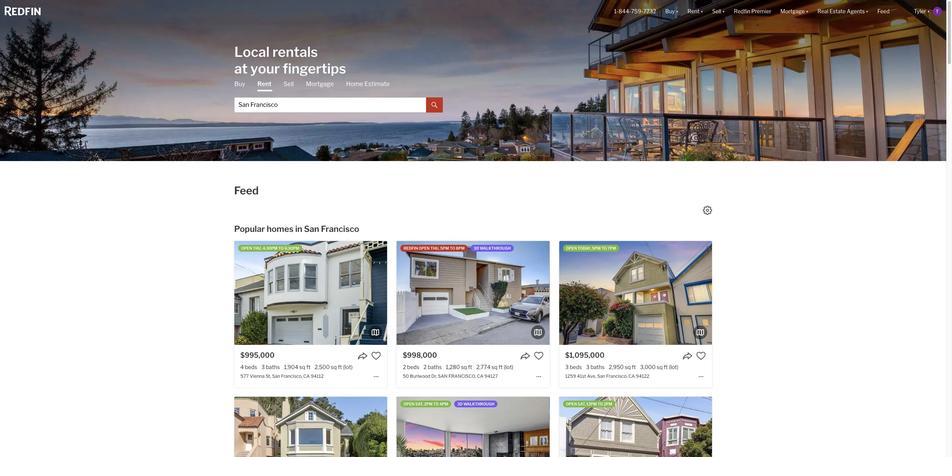 Task type: vqa. For each thing, say whether or not it's contained in the screenshot.
dre#: related to (626) 486-9397
no



Task type: describe. For each thing, give the bounding box(es) containing it.
(lot) for $998,000
[[504, 364, 513, 370]]

2 photo of 2592 san jose, san francisco, ca 94112 image from the left
[[559, 397, 712, 457]]

popular homes in san francisco
[[234, 224, 359, 234]]

open for open thu, 4:30pm to 6:30pm
[[241, 246, 252, 251]]

3,000
[[640, 364, 656, 370]]

2,500 sq ft (lot)
[[315, 364, 353, 370]]

tyler
[[914, 8, 926, 15]]

estimate
[[364, 80, 390, 87]]

mortgage link
[[306, 80, 334, 88]]

francisco
[[321, 224, 359, 234]]

sq for 1,280
[[461, 364, 467, 370]]

94122
[[636, 374, 649, 379]]

8pm
[[456, 246, 465, 251]]

2,500
[[315, 364, 330, 370]]

4:30pm
[[263, 246, 277, 251]]

1-844-759-7732
[[614, 8, 656, 15]]

beds for $998,000
[[407, 364, 419, 370]]

home
[[346, 80, 363, 87]]

popular
[[234, 224, 265, 234]]

sq for 2,500
[[331, 364, 337, 370]]

▾ for buy ▾
[[676, 8, 678, 15]]

▾ for mortgage ▾
[[806, 8, 808, 15]]

dr,
[[431, 374, 437, 379]]

577 vienna st, san francisco, ca 94112
[[240, 374, 324, 379]]

3 photo of 2592 san jose, san francisco, ca 94112 image from the left
[[712, 397, 865, 457]]

12pm
[[586, 402, 597, 407]]

50 burlwood dr, san francisco, ca 94127
[[403, 374, 498, 379]]

2 for 2 baths
[[423, 364, 427, 370]]

open for open sat, 12pm to 2pm
[[566, 402, 577, 407]]

ft for 2,950 sq ft
[[632, 364, 636, 370]]

2 5pm from the left
[[592, 246, 601, 251]]

1,904 sq ft
[[284, 364, 310, 370]]

st,
[[266, 374, 271, 379]]

at
[[234, 60, 248, 77]]

2 baths
[[423, 364, 442, 370]]

1 thu, from the left
[[253, 246, 262, 251]]

mortgage ▾ button
[[780, 0, 808, 23]]

2 photo of 114 granville way, san francisco, ca 94127 image from the left
[[234, 397, 387, 457]]

2,950 sq ft
[[609, 364, 636, 370]]

buy link
[[234, 80, 245, 88]]

sq for 2,774
[[492, 364, 497, 370]]

1 photo of 50 burlwood dr, san francisco, ca 94127 image from the left
[[244, 241, 397, 345]]

ft for 2,500 sq ft (lot)
[[338, 364, 342, 370]]

buy ▾ button
[[661, 0, 683, 23]]

2 photo of 577 vienna st, san francisco, ca 94112 image from the left
[[234, 241, 387, 345]]

sell ▾ button
[[708, 0, 729, 23]]

2 for 2 beds
[[403, 364, 406, 370]]

baths for $995,000
[[266, 364, 280, 370]]

2 2pm from the left
[[604, 402, 612, 407]]

feed inside button
[[877, 8, 890, 15]]

1259 41st ave, san francisco, ca 94122
[[565, 374, 649, 379]]

home estimate
[[346, 80, 390, 87]]

7732
[[643, 8, 656, 15]]

rent ▾
[[688, 8, 703, 15]]

$998,000
[[403, 351, 437, 359]]

san for in
[[304, 224, 319, 234]]

homes
[[267, 224, 294, 234]]

open sat, 2pm to 4pm
[[404, 402, 448, 407]]

today,
[[578, 246, 591, 251]]

1 photo of 577 vienna st, san francisco, ca 94112 image from the left
[[82, 241, 234, 345]]

baths for $1,095,000
[[591, 364, 605, 370]]

2 photo of 50 burlwood dr, san francisco, ca 94127 image from the left
[[397, 241, 550, 345]]

real estate agents ▾ button
[[813, 0, 873, 23]]

41st
[[577, 374, 586, 379]]

open for open today, 5pm to 7pm
[[566, 246, 577, 251]]

1 2pm from the left
[[424, 402, 433, 407]]

2,950
[[609, 364, 624, 370]]

buy for buy ▾
[[665, 8, 675, 15]]

▾ for rent ▾
[[701, 8, 703, 15]]

real estate agents ▾
[[818, 8, 868, 15]]

1 5pm from the left
[[440, 246, 449, 251]]

sat, for 2pm
[[415, 402, 423, 407]]

4pm
[[439, 402, 448, 407]]

in
[[295, 224, 302, 234]]

3 photo of 114 granville way, san francisco, ca 94127 image from the left
[[387, 397, 540, 457]]

mortgage for mortgage ▾
[[780, 8, 805, 15]]

3 beds
[[565, 364, 582, 370]]

tyler ▾
[[914, 8, 930, 15]]

real estate agents ▾ link
[[818, 0, 868, 23]]

rent ▾ button
[[688, 0, 703, 23]]

favorite button checkbox
[[696, 351, 706, 361]]

7pm
[[607, 246, 616, 251]]

to for open sat, 2pm to 4pm
[[433, 402, 439, 407]]

buy ▾ button
[[665, 0, 678, 23]]

burlwood
[[410, 374, 430, 379]]

2 beds
[[403, 364, 419, 370]]

1259
[[565, 374, 576, 379]]

1 photo of 114 granville way, san francisco, ca 94127 image from the left
[[82, 397, 234, 457]]

ft for 2,774 sq ft (lot)
[[499, 364, 503, 370]]

3d walkthrough for open sat, 2pm to 4pm
[[457, 402, 494, 407]]

walkthrough for open sat, 2pm to 4pm
[[463, 402, 494, 407]]

0 horizontal spatial feed
[[234, 184, 259, 197]]

ft for 1,904 sq ft
[[306, 364, 310, 370]]

to for open thu, 4:30pm to 6:30pm
[[278, 246, 284, 251]]

open today, 5pm to 7pm
[[566, 246, 616, 251]]

ca for $998,000
[[477, 374, 483, 379]]

submit search image
[[431, 102, 438, 108]]

3 photo of 577 vienna st, san francisco, ca 94112 image from the left
[[387, 241, 540, 345]]

to for open today, 5pm to 7pm
[[601, 246, 607, 251]]

3d for open sat, 2pm to 4pm
[[457, 402, 463, 407]]

sq for 3,000
[[657, 364, 663, 370]]

94127
[[484, 374, 498, 379]]

favorite button image for $995,000
[[371, 351, 381, 361]]

$1,095,000
[[565, 351, 605, 359]]

real
[[818, 8, 828, 15]]

rent ▾ button
[[683, 0, 708, 23]]

4 beds
[[240, 364, 257, 370]]

3,000 sq ft (lot)
[[640, 364, 678, 370]]

premier
[[751, 8, 771, 15]]

City, Address, School, Building, ZIP search field
[[234, 97, 426, 112]]



Task type: locate. For each thing, give the bounding box(es) containing it.
3 (lot) from the left
[[669, 364, 678, 370]]

3d walkthrough right 8pm at the bottom left of page
[[474, 246, 511, 251]]

3 ca from the left
[[628, 374, 635, 379]]

2 horizontal spatial san
[[597, 374, 605, 379]]

3 baths up ave,
[[586, 364, 605, 370]]

3 ▾ from the left
[[722, 8, 725, 15]]

local rentals at your fingertips
[[234, 43, 346, 77]]

sq right 2,500 at the bottom of the page
[[331, 364, 337, 370]]

2 sq from the left
[[331, 364, 337, 370]]

san right st,
[[272, 374, 280, 379]]

3 up vienna
[[261, 364, 265, 370]]

photo of 114 granville way, san francisco, ca 94127 image
[[82, 397, 234, 457], [234, 397, 387, 457], [387, 397, 540, 457]]

to left 4pm
[[433, 402, 439, 407]]

open sat, 12pm to 2pm
[[566, 402, 612, 407]]

1 horizontal spatial 2pm
[[604, 402, 612, 407]]

3 sq from the left
[[461, 364, 467, 370]]

rent link
[[257, 80, 271, 91]]

ft up francisco,
[[468, 364, 472, 370]]

3d right 8pm at the bottom left of page
[[474, 246, 479, 251]]

ca for $995,000
[[303, 374, 310, 379]]

2,774
[[476, 364, 490, 370]]

fingertips
[[283, 60, 346, 77]]

ca down 2,774
[[477, 374, 483, 379]]

2 favorite button image from the left
[[696, 351, 706, 361]]

1 horizontal spatial thu,
[[430, 246, 439, 251]]

buy ▾
[[665, 8, 678, 15]]

4
[[240, 364, 244, 370]]

2 ft from the left
[[338, 364, 342, 370]]

1 vertical spatial feed
[[234, 184, 259, 197]]

to left 7pm on the right bottom of page
[[601, 246, 607, 251]]

sq for 1,904
[[299, 364, 305, 370]]

2 (lot) from the left
[[504, 364, 513, 370]]

0 horizontal spatial 3
[[261, 364, 265, 370]]

1 vertical spatial buy
[[234, 80, 245, 87]]

sat, left 4pm
[[415, 402, 423, 407]]

ca for $1,095,000
[[628, 374, 635, 379]]

open down the 50
[[404, 402, 414, 407]]

3 baths for $995,000
[[261, 364, 280, 370]]

sat, left 12pm
[[578, 402, 586, 407]]

1 vertical spatial walkthrough
[[463, 402, 494, 407]]

1 horizontal spatial favorite button checkbox
[[534, 351, 544, 361]]

sell inside dropdown button
[[712, 8, 721, 15]]

94112
[[311, 374, 324, 379]]

▾ for tyler ▾
[[927, 8, 930, 15]]

sell for sell
[[284, 80, 294, 87]]

buy for buy
[[234, 80, 245, 87]]

1,904
[[284, 364, 298, 370]]

to right 12pm
[[598, 402, 603, 407]]

thu,
[[253, 246, 262, 251], [430, 246, 439, 251]]

beds up 1259 on the bottom of page
[[570, 364, 582, 370]]

favorite button image
[[534, 351, 544, 361]]

1 horizontal spatial san
[[304, 224, 319, 234]]

1 photo of 360 cumberland st, san francisco, ca 94114 image from the left
[[244, 397, 397, 457]]

2 3 from the left
[[565, 364, 569, 370]]

▾ left rent ▾
[[676, 8, 678, 15]]

mortgage
[[780, 8, 805, 15], [306, 80, 334, 87]]

sq right 3,000
[[657, 364, 663, 370]]

agents
[[847, 8, 865, 15]]

rent for rent
[[257, 80, 271, 87]]

▾ left sell ▾
[[701, 8, 703, 15]]

▾ for sell ▾
[[722, 8, 725, 15]]

sq up 94127
[[492, 364, 497, 370]]

photo of 2592 san jose, san francisco, ca 94112 image
[[406, 397, 559, 457], [559, 397, 712, 457], [712, 397, 865, 457]]

sell link
[[284, 80, 294, 88]]

beds for $1,095,000
[[570, 364, 582, 370]]

0 horizontal spatial thu,
[[253, 246, 262, 251]]

san right ave,
[[597, 374, 605, 379]]

redfin premier
[[734, 8, 771, 15]]

to right '4:30pm'
[[278, 246, 284, 251]]

2 favorite button checkbox from the left
[[534, 351, 544, 361]]

ca left the 94122
[[628, 374, 635, 379]]

ft right 3,000
[[664, 364, 668, 370]]

577
[[240, 374, 249, 379]]

mortgage inside dropdown button
[[780, 8, 805, 15]]

sell for sell ▾
[[712, 8, 721, 15]]

1 photo of 1259 41st ave, san francisco, ca 94122 image from the left
[[406, 241, 559, 345]]

redfin open thu, 5pm to 8pm
[[404, 246, 465, 251]]

mortgage ▾ button
[[776, 0, 813, 23]]

1 horizontal spatial mortgage
[[780, 8, 805, 15]]

1 horizontal spatial baths
[[428, 364, 442, 370]]

3d walkthrough
[[474, 246, 511, 251], [457, 402, 494, 407]]

favorite button checkbox for $995,000
[[371, 351, 381, 361]]

2,774 sq ft (lot)
[[476, 364, 513, 370]]

sq right 1,904
[[299, 364, 305, 370]]

buy inside buy ▾ dropdown button
[[665, 8, 675, 15]]

0 vertical spatial 3d walkthrough
[[474, 246, 511, 251]]

2 ca from the left
[[477, 374, 483, 379]]

favorite button image
[[371, 351, 381, 361], [696, 351, 706, 361]]

3 ft from the left
[[468, 364, 472, 370]]

1 photo of 2592 san jose, san francisco, ca 94112 image from the left
[[406, 397, 559, 457]]

0 horizontal spatial 2pm
[[424, 402, 433, 407]]

1 baths from the left
[[266, 364, 280, 370]]

1 horizontal spatial 3d
[[474, 246, 479, 251]]

0 horizontal spatial (lot)
[[343, 364, 353, 370]]

2
[[403, 364, 406, 370], [423, 364, 427, 370]]

1 vertical spatial mortgage
[[306, 80, 334, 87]]

sell ▾ button
[[712, 0, 725, 23]]

vienna
[[250, 374, 265, 379]]

buy
[[665, 8, 675, 15], [234, 80, 245, 87]]

san for st,
[[272, 374, 280, 379]]

1 horizontal spatial beds
[[407, 364, 419, 370]]

5 ft from the left
[[632, 364, 636, 370]]

favorite button image for $1,095,000
[[696, 351, 706, 361]]

mortgage ▾
[[780, 8, 808, 15]]

5pm
[[440, 246, 449, 251], [592, 246, 601, 251]]

3 for $1,095,000
[[586, 364, 589, 370]]

▾ left real in the top of the page
[[806, 8, 808, 15]]

ave,
[[587, 374, 596, 379]]

open
[[241, 246, 252, 251], [419, 246, 430, 251], [566, 246, 577, 251], [404, 402, 414, 407], [566, 402, 577, 407]]

0 horizontal spatial favorite button checkbox
[[371, 351, 381, 361]]

sat, for 12pm
[[578, 402, 586, 407]]

1 3 baths from the left
[[261, 364, 280, 370]]

3 photo of 1259 41st ave, san francisco, ca 94122 image from the left
[[712, 241, 865, 345]]

ft for 1,280 sq ft
[[468, 364, 472, 370]]

estate
[[830, 8, 846, 15]]

1 favorite button checkbox from the left
[[371, 351, 381, 361]]

▾
[[676, 8, 678, 15], [701, 8, 703, 15], [722, 8, 725, 15], [806, 8, 808, 15], [866, 8, 868, 15], [927, 8, 930, 15]]

sell down local rentals at your fingertips
[[284, 80, 294, 87]]

1 vertical spatial 3d
[[457, 402, 463, 407]]

thu, right redfin
[[430, 246, 439, 251]]

0 vertical spatial rent
[[688, 8, 700, 15]]

open thu, 4:30pm to 6:30pm
[[241, 246, 299, 251]]

baths up st,
[[266, 364, 280, 370]]

sell right rent ▾
[[712, 8, 721, 15]]

3 photo of 360 cumberland st, san francisco, ca 94114 image from the left
[[550, 397, 702, 457]]

favorite button checkbox for $998,000
[[534, 351, 544, 361]]

3d
[[474, 246, 479, 251], [457, 402, 463, 407]]

0 horizontal spatial beds
[[245, 364, 257, 370]]

1 horizontal spatial sell
[[712, 8, 721, 15]]

6 ▾ from the left
[[927, 8, 930, 15]]

1 francisco, from the left
[[281, 374, 302, 379]]

buy right 7732
[[665, 8, 675, 15]]

beds up burlwood
[[407, 364, 419, 370]]

sq right 2,950
[[625, 364, 631, 370]]

tab list
[[234, 80, 443, 112]]

1-844-759-7732 link
[[614, 8, 656, 15]]

4 sq from the left
[[492, 364, 497, 370]]

baths up dr,
[[428, 364, 442, 370]]

1 horizontal spatial 2
[[423, 364, 427, 370]]

thu, left '4:30pm'
[[253, 246, 262, 251]]

buy down at
[[234, 80, 245, 87]]

1 ▾ from the left
[[676, 8, 678, 15]]

sq for 2,950
[[625, 364, 631, 370]]

(lot) right 2,774
[[504, 364, 513, 370]]

rent
[[688, 8, 700, 15], [257, 80, 271, 87]]

1 horizontal spatial favorite button image
[[696, 351, 706, 361]]

photo of 50 burlwood dr, san francisco, ca 94127 image
[[244, 241, 397, 345], [397, 241, 550, 345], [550, 241, 702, 345]]

5pm left 8pm at the bottom left of page
[[440, 246, 449, 251]]

2 horizontal spatial (lot)
[[669, 364, 678, 370]]

0 horizontal spatial sell
[[284, 80, 294, 87]]

(lot) for $995,000
[[343, 364, 353, 370]]

1 vertical spatial rent
[[257, 80, 271, 87]]

0 horizontal spatial 2
[[403, 364, 406, 370]]

5 sq from the left
[[625, 364, 631, 370]]

mortgage inside tab list
[[306, 80, 334, 87]]

feed
[[877, 8, 890, 15], [234, 184, 259, 197]]

ft
[[306, 364, 310, 370], [338, 364, 342, 370], [468, 364, 472, 370], [499, 364, 503, 370], [632, 364, 636, 370], [664, 364, 668, 370]]

3 beds from the left
[[570, 364, 582, 370]]

san right 'in'
[[304, 224, 319, 234]]

1 3 from the left
[[261, 364, 265, 370]]

feed button
[[873, 0, 909, 23]]

0 horizontal spatial francisco,
[[281, 374, 302, 379]]

▾ right tyler
[[927, 8, 930, 15]]

mortgage down fingertips
[[306, 80, 334, 87]]

3 3 from the left
[[586, 364, 589, 370]]

0 horizontal spatial favorite button image
[[371, 351, 381, 361]]

1 horizontal spatial francisco,
[[606, 374, 627, 379]]

1 sq from the left
[[299, 364, 305, 370]]

ft up the 94122
[[632, 364, 636, 370]]

2 sat, from the left
[[578, 402, 586, 407]]

beds right 4
[[245, 364, 257, 370]]

1 favorite button image from the left
[[371, 351, 381, 361]]

6:30pm
[[284, 246, 299, 251]]

1 (lot) from the left
[[343, 364, 353, 370]]

redfin
[[734, 8, 750, 15]]

2 horizontal spatial beds
[[570, 364, 582, 370]]

1 horizontal spatial 3 baths
[[586, 364, 605, 370]]

home estimate link
[[346, 80, 390, 88]]

2 francisco, from the left
[[606, 374, 627, 379]]

(lot) for $1,095,000
[[669, 364, 678, 370]]

2 horizontal spatial baths
[[591, 364, 605, 370]]

1 beds from the left
[[245, 364, 257, 370]]

rentals
[[272, 43, 318, 60]]

ft for 3,000 sq ft (lot)
[[664, 364, 668, 370]]

$995,000
[[240, 351, 275, 359]]

0 horizontal spatial 3d
[[457, 402, 463, 407]]

2 ▾ from the left
[[701, 8, 703, 15]]

3 for $995,000
[[261, 364, 265, 370]]

rent right "buy ▾"
[[688, 8, 700, 15]]

walkthrough
[[480, 246, 511, 251], [463, 402, 494, 407]]

rent for rent ▾
[[688, 8, 700, 15]]

▾ right agents
[[866, 8, 868, 15]]

0 vertical spatial walkthrough
[[480, 246, 511, 251]]

1 ca from the left
[[303, 374, 310, 379]]

rent down your
[[257, 80, 271, 87]]

5pm right 'today,'
[[592, 246, 601, 251]]

favorite button checkbox
[[371, 351, 381, 361], [534, 351, 544, 361]]

1 vertical spatial sell
[[284, 80, 294, 87]]

tab list containing buy
[[234, 80, 443, 112]]

your
[[250, 60, 280, 77]]

2 photo of 1259 41st ave, san francisco, ca 94122 image from the left
[[559, 241, 712, 345]]

▾ left redfin
[[722, 8, 725, 15]]

2 2 from the left
[[423, 364, 427, 370]]

1 2 from the left
[[403, 364, 406, 370]]

1 vertical spatial 3d walkthrough
[[457, 402, 494, 407]]

mortgage for mortgage
[[306, 80, 334, 87]]

1 horizontal spatial (lot)
[[504, 364, 513, 370]]

0 horizontal spatial mortgage
[[306, 80, 334, 87]]

open left 'today,'
[[566, 246, 577, 251]]

2 horizontal spatial 3
[[586, 364, 589, 370]]

(lot) right 3,000
[[669, 364, 678, 370]]

1,280
[[446, 364, 460, 370]]

ft left 2,500 at the bottom of the page
[[306, 364, 310, 370]]

to left 8pm at the bottom left of page
[[450, 246, 455, 251]]

3d walkthrough for redfin open thu, 5pm to 8pm
[[474, 246, 511, 251]]

0 horizontal spatial ca
[[303, 374, 310, 379]]

mortgage left real in the top of the page
[[780, 8, 805, 15]]

3 baths up st,
[[261, 364, 280, 370]]

3 baths from the left
[[591, 364, 605, 370]]

walkthrough down 94127
[[463, 402, 494, 407]]

0 horizontal spatial rent
[[257, 80, 271, 87]]

rent inside dropdown button
[[688, 8, 700, 15]]

ca left 94112
[[303, 374, 310, 379]]

1 horizontal spatial rent
[[688, 8, 700, 15]]

2 3 baths from the left
[[586, 364, 605, 370]]

san
[[438, 374, 448, 379]]

1-
[[614, 8, 619, 15]]

san for ave,
[[597, 374, 605, 379]]

3d for redfin open thu, 5pm to 8pm
[[474, 246, 479, 251]]

6 sq from the left
[[657, 364, 663, 370]]

baths up ave,
[[591, 364, 605, 370]]

3 up 1259 on the bottom of page
[[565, 364, 569, 370]]

sq up francisco,
[[461, 364, 467, 370]]

local
[[234, 43, 270, 60]]

francisco, down 2,950
[[606, 374, 627, 379]]

walkthrough for redfin open thu, 5pm to 8pm
[[480, 246, 511, 251]]

1 horizontal spatial buy
[[665, 8, 675, 15]]

to for open sat, 12pm to 2pm
[[598, 402, 603, 407]]

4 ft from the left
[[499, 364, 503, 370]]

0 horizontal spatial baths
[[266, 364, 280, 370]]

francisco, down 1,904
[[281, 374, 302, 379]]

1 horizontal spatial 3
[[565, 364, 569, 370]]

2 up burlwood
[[423, 364, 427, 370]]

4 ▾ from the left
[[806, 8, 808, 15]]

3 baths
[[261, 364, 280, 370], [586, 364, 605, 370]]

5 ▾ from the left
[[866, 8, 868, 15]]

2 baths from the left
[[428, 364, 442, 370]]

francisco, for $995,000
[[281, 374, 302, 379]]

2 beds from the left
[[407, 364, 419, 370]]

2pm left 4pm
[[424, 402, 433, 407]]

2pm right 12pm
[[604, 402, 612, 407]]

1 horizontal spatial sat,
[[578, 402, 586, 407]]

photo of 360 cumberland st, san francisco, ca 94114 image
[[244, 397, 397, 457], [397, 397, 550, 457], [550, 397, 702, 457]]

(lot) right 2,500 at the bottom of the page
[[343, 364, 353, 370]]

user photo image
[[933, 7, 942, 16]]

1,280 sq ft
[[446, 364, 472, 370]]

walkthrough right 8pm at the bottom left of page
[[480, 246, 511, 251]]

redfin premier button
[[729, 0, 776, 23]]

sell ▾
[[712, 8, 725, 15]]

open left 12pm
[[566, 402, 577, 407]]

1 horizontal spatial feed
[[877, 8, 890, 15]]

3 baths for $1,095,000
[[586, 364, 605, 370]]

0 horizontal spatial sat,
[[415, 402, 423, 407]]

759-
[[631, 8, 643, 15]]

francisco,
[[449, 374, 476, 379]]

open for open sat, 2pm to 4pm
[[404, 402, 414, 407]]

844-
[[619, 8, 631, 15]]

ca
[[303, 374, 310, 379], [477, 374, 483, 379], [628, 374, 635, 379]]

san
[[304, 224, 319, 234], [272, 374, 280, 379], [597, 374, 605, 379]]

0 vertical spatial mortgage
[[780, 8, 805, 15]]

francisco, for $1,095,000
[[606, 374, 627, 379]]

ft right 2,500 at the bottom of the page
[[338, 364, 342, 370]]

3
[[261, 364, 265, 370], [565, 364, 569, 370], [586, 364, 589, 370]]

1 horizontal spatial 5pm
[[592, 246, 601, 251]]

photo of 577 vienna st, san francisco, ca 94112 image
[[82, 241, 234, 345], [234, 241, 387, 345], [387, 241, 540, 345]]

sat,
[[415, 402, 423, 407], [578, 402, 586, 407]]

1 sat, from the left
[[415, 402, 423, 407]]

1 horizontal spatial ca
[[477, 374, 483, 379]]

(lot)
[[343, 364, 353, 370], [504, 364, 513, 370], [669, 364, 678, 370]]

3d right 4pm
[[457, 402, 463, 407]]

2 photo of 360 cumberland st, san francisco, ca 94114 image from the left
[[397, 397, 550, 457]]

0 vertical spatial sell
[[712, 8, 721, 15]]

0 horizontal spatial 5pm
[[440, 246, 449, 251]]

sq
[[299, 364, 305, 370], [331, 364, 337, 370], [461, 364, 467, 370], [492, 364, 497, 370], [625, 364, 631, 370], [657, 364, 663, 370]]

0 horizontal spatial san
[[272, 374, 280, 379]]

baths for $998,000
[[428, 364, 442, 370]]

6 ft from the left
[[664, 364, 668, 370]]

3 photo of 50 burlwood dr, san francisco, ca 94127 image from the left
[[550, 241, 702, 345]]

50
[[403, 374, 409, 379]]

open down popular at the left of the page
[[241, 246, 252, 251]]

photo of 1259 41st ave, san francisco, ca 94122 image
[[406, 241, 559, 345], [559, 241, 712, 345], [712, 241, 865, 345]]

0 vertical spatial 3d
[[474, 246, 479, 251]]

open right redfin
[[419, 246, 430, 251]]

beds for $995,000
[[245, 364, 257, 370]]

3d walkthrough down francisco,
[[457, 402, 494, 407]]

0 vertical spatial buy
[[665, 8, 675, 15]]

ft right 2,774
[[499, 364, 503, 370]]

0 horizontal spatial 3 baths
[[261, 364, 280, 370]]

2 horizontal spatial ca
[[628, 374, 635, 379]]

0 horizontal spatial buy
[[234, 80, 245, 87]]

baths
[[266, 364, 280, 370], [428, 364, 442, 370], [591, 364, 605, 370]]

0 vertical spatial feed
[[877, 8, 890, 15]]

redfin
[[404, 246, 418, 251]]

2 thu, from the left
[[430, 246, 439, 251]]

3 up ave,
[[586, 364, 589, 370]]

2 up the 50
[[403, 364, 406, 370]]

1 ft from the left
[[306, 364, 310, 370]]



